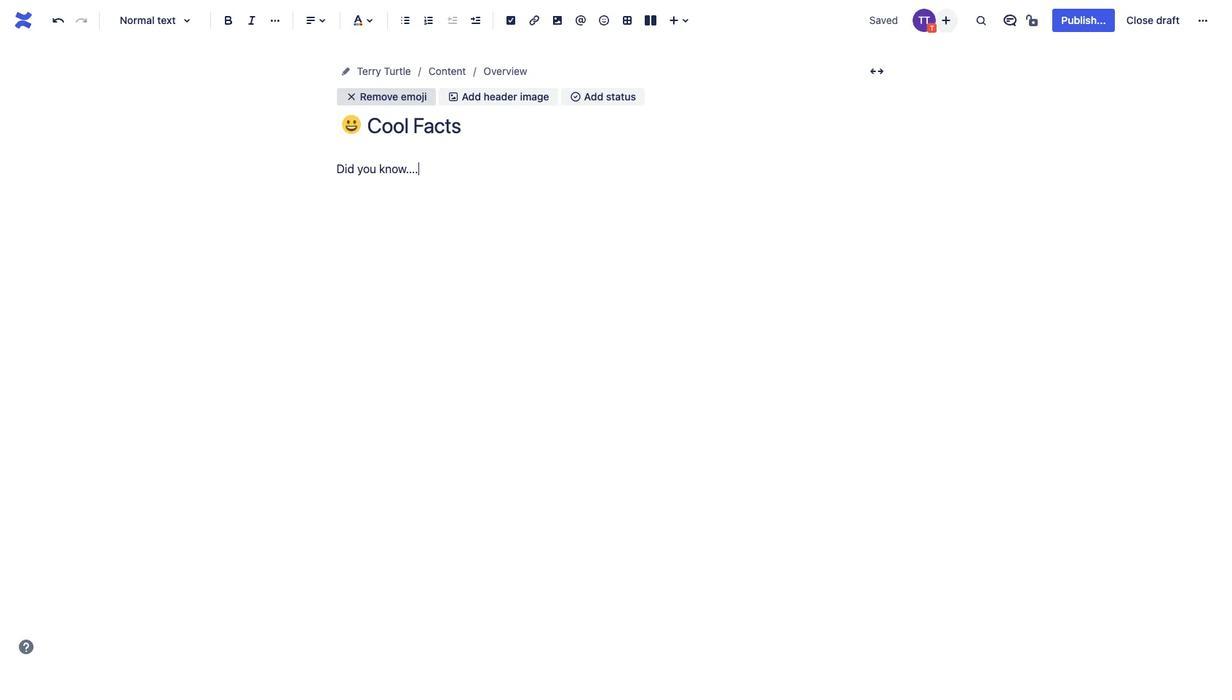 Task type: locate. For each thing, give the bounding box(es) containing it.
add left status
[[584, 90, 603, 103]]

close draft
[[1127, 14, 1180, 26]]

normal
[[120, 14, 155, 26]]

2 add from the left
[[584, 90, 603, 103]]

close
[[1127, 14, 1154, 26]]

content link
[[429, 63, 466, 80]]

remove emoji image
[[345, 91, 357, 103]]

1 add from the left
[[462, 90, 481, 103]]

confluence image
[[12, 9, 35, 32], [12, 9, 35, 32]]

remove emoji
[[360, 90, 427, 103]]

publish...
[[1062, 14, 1106, 26]]

terry turtle image
[[913, 9, 936, 32]]

remove
[[360, 90, 398, 103]]

Main content area, start typing to enter text. text field
[[337, 159, 890, 179]]

overview
[[484, 65, 527, 77]]

add right image icon
[[462, 90, 481, 103]]

comment icon image
[[1002, 12, 1019, 29]]

add inside button
[[462, 90, 481, 103]]

add inside popup button
[[584, 90, 603, 103]]

:grinning: image
[[342, 115, 361, 134], [342, 115, 361, 134]]

italic ⌘i image
[[243, 12, 261, 29]]

text
[[157, 14, 176, 26]]

overview link
[[484, 63, 527, 80]]

no restrictions image
[[1025, 12, 1043, 29]]

table image
[[619, 12, 636, 29]]

did you know….
[[337, 162, 418, 175]]

more formatting image
[[266, 12, 284, 29]]

draft
[[1156, 14, 1180, 26]]

undo ⌘z image
[[49, 12, 67, 29]]

Give this page a title text field
[[367, 114, 890, 138]]

add header image
[[462, 90, 549, 103]]

add
[[462, 90, 481, 103], [584, 90, 603, 103]]

mention image
[[572, 12, 590, 29]]

know….
[[379, 162, 418, 175]]

close draft button
[[1118, 9, 1189, 32]]

0 horizontal spatial add
[[462, 90, 481, 103]]

you
[[357, 162, 376, 175]]

turtle
[[384, 65, 411, 77]]

1 horizontal spatial add
[[584, 90, 603, 103]]

emoji
[[401, 90, 427, 103]]

publish... button
[[1053, 9, 1115, 32]]

terry turtle
[[357, 65, 411, 77]]

move this page image
[[340, 66, 351, 77]]

image
[[520, 90, 549, 103]]

saved
[[870, 14, 898, 26]]

add for add status
[[584, 90, 603, 103]]



Task type: describe. For each thing, give the bounding box(es) containing it.
add status button
[[561, 88, 645, 106]]

header
[[484, 90, 517, 103]]

outdent ⇧tab image
[[443, 12, 461, 29]]

bullet list ⌘⇧8 image
[[397, 12, 414, 29]]

make page full-width image
[[868, 63, 885, 80]]

image icon image
[[447, 91, 459, 103]]

invite to edit image
[[938, 11, 955, 29]]

remove emoji button
[[337, 88, 436, 106]]

normal text button
[[106, 4, 205, 36]]

normal text
[[120, 14, 176, 26]]

layouts image
[[642, 12, 659, 29]]

align left image
[[302, 12, 320, 29]]

terry turtle link
[[357, 63, 411, 80]]

action item image
[[502, 12, 520, 29]]

add status
[[584, 90, 636, 103]]

content
[[429, 65, 466, 77]]

indent tab image
[[467, 12, 484, 29]]

add for add header image
[[462, 90, 481, 103]]

link image
[[526, 12, 543, 29]]

status
[[606, 90, 636, 103]]

add header image button
[[439, 88, 558, 106]]

find and replace image
[[973, 12, 990, 29]]

bold ⌘b image
[[220, 12, 237, 29]]

add image, video, or file image
[[549, 12, 566, 29]]

did
[[337, 162, 354, 175]]

numbered list ⌘⇧7 image
[[420, 12, 437, 29]]

more image
[[1194, 12, 1212, 29]]

terry
[[357, 65, 381, 77]]

redo ⌘⇧z image
[[73, 12, 90, 29]]

emoji image
[[595, 12, 613, 29]]

help image
[[17, 638, 35, 656]]



Task type: vqa. For each thing, say whether or not it's contained in the screenshot.
ISSUE within the 'Button'
no



